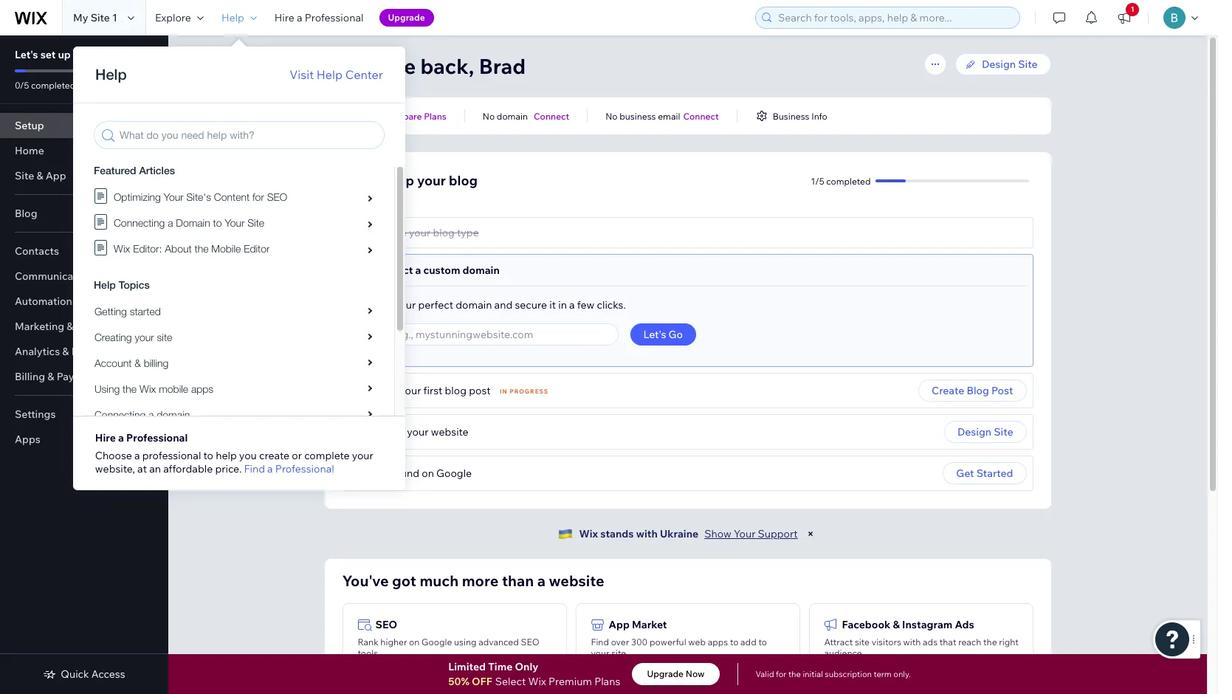 Task type: locate. For each thing, give the bounding box(es) containing it.
first
[[423, 384, 443, 397]]

secure
[[515, 298, 547, 312]]

0 horizontal spatial up
[[58, 48, 71, 61]]

1 horizontal spatial app
[[609, 618, 630, 631]]

marketing & seo
[[15, 320, 98, 333]]

design your website
[[371, 425, 469, 439]]

a inside choose a professional to help you create or complete your website, at an affordable price.
[[134, 449, 140, 462]]

hire inside hire a professional link
[[274, 11, 294, 24]]

create
[[932, 384, 964, 397]]

find left over
[[591, 636, 609, 647]]

1 horizontal spatial 1
[[1131, 4, 1134, 14]]

price.
[[215, 462, 242, 475]]

your down my
[[73, 48, 95, 61]]

google left using
[[422, 636, 452, 647]]

limited time only 50% off select wix premium plans
[[448, 660, 620, 688]]

1 vertical spatial hire a professional
[[95, 431, 188, 444]]

1 horizontal spatial seo
[[375, 618, 397, 631]]

2 vertical spatial professional
[[275, 462, 334, 475]]

automations link
[[0, 289, 168, 314]]

wix down the only at the left of the page
[[528, 675, 546, 688]]

1 vertical spatial plans
[[594, 675, 620, 688]]

apps button
[[0, 427, 168, 452]]

business
[[773, 110, 810, 121]]

design site
[[982, 58, 1038, 71], [958, 425, 1013, 439]]

plans right the compare
[[424, 110, 447, 121]]

& inside dropdown button
[[67, 320, 73, 333]]

0 vertical spatial blog
[[15, 207, 37, 220]]

it
[[549, 298, 556, 312]]

app down home "link"
[[46, 169, 66, 182]]

rank
[[358, 636, 378, 647]]

1 vertical spatial upgrade
[[647, 668, 684, 679]]

connect link
[[534, 109, 569, 123], [683, 109, 719, 123]]

your left site.
[[591, 647, 609, 659]]

0 horizontal spatial connect link
[[534, 109, 569, 123]]

0 horizontal spatial to
[[203, 449, 213, 462]]

hire a professional
[[274, 11, 364, 24], [95, 431, 188, 444]]

0 vertical spatial plans
[[424, 110, 447, 121]]

1 vertical spatial with
[[903, 636, 921, 647]]

to left add
[[730, 636, 739, 647]]

2 horizontal spatial to
[[759, 636, 767, 647]]

hire a professional up visit help center on the top left of the page
[[274, 11, 364, 24]]

find your perfect domain and secure it in a few clicks.
[[371, 298, 626, 312]]

1 horizontal spatial help
[[317, 67, 343, 82]]

2 vertical spatial find
[[591, 636, 609, 647]]

connect
[[534, 110, 569, 121], [683, 110, 719, 121], [371, 264, 413, 277]]

2 get from the left
[[956, 467, 974, 480]]

help
[[221, 11, 244, 24], [317, 67, 343, 82]]

got
[[392, 571, 416, 590]]

1 inside button
[[1131, 4, 1134, 14]]

blog left post at the right of page
[[967, 384, 989, 397]]

0 horizontal spatial hire
[[95, 431, 116, 444]]

the left right
[[983, 636, 997, 647]]

get started button
[[943, 462, 1027, 484]]

1
[[1131, 4, 1134, 14], [112, 11, 117, 24]]

marketing & seo button
[[0, 314, 168, 339]]

create blog post
[[932, 384, 1013, 397]]

create blog post button
[[918, 379, 1027, 402]]

domain for perfect
[[456, 298, 492, 312]]

0 horizontal spatial find
[[244, 462, 265, 475]]

hire
[[274, 11, 294, 24], [95, 431, 116, 444]]

up up 0/5 completed
[[58, 48, 71, 61]]

google right found
[[436, 467, 472, 480]]

1 horizontal spatial hire a professional
[[274, 11, 364, 24]]

with right stands
[[636, 527, 658, 540]]

0 horizontal spatial upgrade
[[388, 12, 425, 23]]

1 vertical spatial wix
[[528, 675, 546, 688]]

1 horizontal spatial blog
[[967, 384, 989, 397]]

1 horizontal spatial the
[[983, 636, 997, 647]]

seo up the only at the left of the page
[[521, 636, 539, 647]]

app up over
[[609, 618, 630, 631]]

wix left stands
[[579, 527, 598, 540]]

website down the first
[[431, 425, 469, 439]]

site
[[91, 11, 110, 24], [1018, 58, 1038, 71], [15, 169, 34, 182], [994, 425, 1013, 439]]

an
[[149, 462, 161, 475]]

at
[[137, 462, 147, 475]]

0 horizontal spatial on
[[409, 636, 420, 647]]

0 vertical spatial help
[[221, 11, 244, 24]]

no for no business email connect
[[606, 110, 618, 121]]

help right visit
[[317, 67, 343, 82]]

1 get from the left
[[371, 467, 389, 480]]

upgrade down find over 300 powerful web apps to add to your site.
[[647, 668, 684, 679]]

0 vertical spatial the
[[983, 636, 997, 647]]

seo up higher
[[375, 618, 397, 631]]

write
[[371, 384, 397, 397]]

to inside choose a professional to help you create or complete your website, at an affordable price.
[[203, 449, 213, 462]]

& for billing
[[47, 370, 54, 383]]

2 vertical spatial seo
[[521, 636, 539, 647]]

domain up find your perfect domain and secure it in a few clicks. at the top of the page
[[463, 264, 500, 277]]

1 vertical spatial let's
[[342, 172, 372, 189]]

create
[[259, 449, 290, 462]]

1 horizontal spatial plans
[[594, 675, 620, 688]]

rank higher on google using advanced seo tools.
[[358, 636, 539, 659]]

0 vertical spatial hire
[[274, 11, 294, 24]]

plans inside limited time only 50% off select wix premium plans
[[594, 675, 620, 688]]

0 vertical spatial completed
[[31, 80, 75, 91]]

let's
[[15, 48, 38, 61], [342, 172, 372, 189], [643, 328, 666, 341]]

domain down brad
[[497, 110, 528, 121]]

1 horizontal spatial completed
[[826, 175, 871, 186]]

your
[[73, 48, 95, 61], [417, 172, 446, 189], [409, 226, 431, 239], [394, 298, 416, 312], [400, 384, 421, 397], [407, 425, 429, 439], [352, 449, 373, 462], [591, 647, 609, 659]]

0 vertical spatial find
[[371, 298, 392, 312]]

professional
[[142, 449, 201, 462]]

upgrade now button
[[632, 663, 719, 685]]

perfect
[[418, 298, 453, 312]]

2 vertical spatial let's
[[643, 328, 666, 341]]

0 vertical spatial let's set up your blog
[[15, 48, 120, 61]]

no down brad
[[483, 110, 495, 121]]

1 horizontal spatial hire
[[274, 11, 294, 24]]

plans down site.
[[594, 675, 620, 688]]

1 horizontal spatial connect
[[534, 110, 569, 121]]

0 vertical spatial let's
[[15, 48, 38, 61]]

1 horizontal spatial let's set up your blog
[[342, 172, 478, 189]]

get inside button
[[956, 467, 974, 480]]

marketing
[[15, 320, 64, 333]]

0 horizontal spatial completed
[[31, 80, 75, 91]]

& up "analytics & reports"
[[67, 320, 73, 333]]

set up update
[[375, 172, 395, 189]]

let's set up your blog up update your blog type
[[342, 172, 478, 189]]

0 vertical spatial professional
[[305, 11, 364, 24]]

0 vertical spatial on
[[422, 467, 434, 480]]

let's set up your blog up 0/5 completed
[[15, 48, 120, 61]]

completed right the 1/5
[[826, 175, 871, 186]]

find right price.
[[244, 462, 265, 475]]

up
[[58, 48, 71, 61], [398, 172, 414, 189]]

1 horizontal spatial connect link
[[683, 109, 719, 123]]

1 horizontal spatial set
[[375, 172, 395, 189]]

0 vertical spatial upgrade
[[388, 12, 425, 23]]

0 horizontal spatial let's
[[15, 48, 38, 61]]

home
[[15, 144, 44, 157]]

to
[[203, 449, 213, 462], [730, 636, 739, 647], [759, 636, 767, 647]]

0 vertical spatial app
[[46, 169, 66, 182]]

let's left go at the top right of page
[[643, 328, 666, 341]]

communications button
[[0, 264, 168, 289]]

get left started
[[956, 467, 974, 480]]

1 vertical spatial let's set up your blog
[[342, 172, 478, 189]]

hire a professional link
[[266, 0, 373, 35]]

0 horizontal spatial set
[[40, 48, 56, 61]]

to left help
[[203, 449, 213, 462]]

hire up choose
[[95, 431, 116, 444]]

design site inside button
[[958, 425, 1013, 439]]

& up the visitors
[[893, 618, 900, 631]]

0 vertical spatial design site
[[982, 58, 1038, 71]]

& for site
[[36, 169, 43, 182]]

get for get found on google
[[371, 467, 389, 480]]

2 connect link from the left
[[683, 109, 719, 123]]

2 no from the left
[[606, 110, 618, 121]]

& inside "popup button"
[[47, 370, 54, 383]]

plans
[[424, 110, 447, 121], [594, 675, 620, 688]]

upgrade up welcome back, brad
[[388, 12, 425, 23]]

1 horizontal spatial to
[[730, 636, 739, 647]]

attract
[[824, 636, 853, 647]]

professional
[[305, 11, 364, 24], [126, 431, 188, 444], [275, 462, 334, 475]]

a right than
[[537, 571, 546, 590]]

& right billing
[[47, 370, 54, 383]]

let's set up your blog
[[15, 48, 120, 61], [342, 172, 478, 189]]

0 vertical spatial wix
[[579, 527, 598, 540]]

on right found
[[422, 467, 434, 480]]

hire right "help" button
[[274, 11, 294, 24]]

on inside "rank higher on google using advanced seo tools."
[[409, 636, 420, 647]]

0 horizontal spatial with
[[636, 527, 658, 540]]

2 vertical spatial domain
[[456, 298, 492, 312]]

0/5
[[15, 80, 29, 91]]

upgrade button
[[379, 9, 434, 27]]

blog inside button
[[967, 384, 989, 397]]

visit help center
[[290, 67, 383, 82]]

completed right 0/5
[[31, 80, 75, 91]]

find a professional
[[244, 462, 334, 475]]

1 horizontal spatial no
[[606, 110, 618, 121]]

1 horizontal spatial get
[[956, 467, 974, 480]]

your left the first
[[400, 384, 421, 397]]

0 vertical spatial hire a professional
[[274, 11, 364, 24]]

0 horizontal spatial app
[[46, 169, 66, 182]]

0 horizontal spatial plans
[[424, 110, 447, 121]]

ads
[[955, 618, 974, 631]]

no domain connect
[[483, 110, 569, 121]]

0 horizontal spatial 1
[[112, 11, 117, 24]]

time
[[488, 660, 513, 673]]

& inside 'dropdown button'
[[36, 169, 43, 182]]

blog down my site 1
[[98, 48, 120, 61]]

upgrade for upgrade now
[[647, 668, 684, 679]]

hire a professional up at
[[95, 431, 188, 444]]

a up visit
[[297, 11, 302, 24]]

find for find over 300 powerful web apps to add to your site.
[[591, 636, 609, 647]]

0 vertical spatial website
[[431, 425, 469, 439]]

domain for custom
[[463, 264, 500, 277]]

design inside button
[[958, 425, 992, 439]]

1 vertical spatial domain
[[463, 264, 500, 277]]

website
[[431, 425, 469, 439], [549, 571, 604, 590]]

0 vertical spatial seo
[[76, 320, 98, 333]]

1 vertical spatial find
[[244, 462, 265, 475]]

help inside button
[[221, 11, 244, 24]]

found
[[391, 467, 419, 480]]

2 horizontal spatial seo
[[521, 636, 539, 647]]

& inside 'popup button'
[[62, 345, 69, 358]]

&
[[36, 169, 43, 182], [67, 320, 73, 333], [62, 345, 69, 358], [47, 370, 54, 383], [893, 618, 900, 631]]

1 vertical spatial website
[[549, 571, 604, 590]]

1 vertical spatial google
[[422, 636, 452, 647]]

no for no domain connect
[[483, 110, 495, 121]]

the inside attract site visitors with ads that reach the right audience.
[[983, 636, 997, 647]]

0 vertical spatial google
[[436, 467, 472, 480]]

google inside "rank higher on google using advanced seo tools."
[[422, 636, 452, 647]]

1 connect link from the left
[[534, 109, 569, 123]]

app inside site & app 'dropdown button'
[[46, 169, 66, 182]]

domain left and
[[456, 298, 492, 312]]

find for find a professional
[[244, 462, 265, 475]]

billing
[[15, 370, 45, 383]]

your right update
[[409, 226, 431, 239]]

let's up update
[[342, 172, 372, 189]]

1 vertical spatial up
[[398, 172, 414, 189]]

seo up 'analytics & reports' 'popup button'
[[76, 320, 98, 333]]

up inside sidebar element
[[58, 48, 71, 61]]

the
[[983, 636, 997, 647], [788, 669, 801, 679]]

0 horizontal spatial blog
[[15, 207, 37, 220]]

settings
[[15, 408, 56, 421]]

0 horizontal spatial let's set up your blog
[[15, 48, 120, 61]]

you
[[239, 449, 257, 462]]

ads
[[923, 636, 938, 647]]

domain
[[497, 110, 528, 121], [463, 264, 500, 277], [456, 298, 492, 312]]

no left business
[[606, 110, 618, 121]]

0 horizontal spatial no
[[483, 110, 495, 121]]

0 horizontal spatial seo
[[76, 320, 98, 333]]

in progress
[[500, 388, 549, 395]]

0 horizontal spatial website
[[431, 425, 469, 439]]

1 vertical spatial blog
[[967, 384, 989, 397]]

on right higher
[[409, 636, 420, 647]]

1 horizontal spatial wix
[[579, 527, 598, 540]]

up up update
[[398, 172, 414, 189]]

0 horizontal spatial wix
[[528, 675, 546, 688]]

google
[[436, 467, 472, 480], [422, 636, 452, 647]]

analytics
[[15, 345, 60, 358]]

with down facebook & instagram ads
[[903, 636, 921, 647]]

0 vertical spatial set
[[40, 48, 56, 61]]

0 vertical spatial up
[[58, 48, 71, 61]]

let's up 0/5
[[15, 48, 38, 61]]

site
[[855, 636, 870, 647]]

& down home
[[36, 169, 43, 182]]

1 horizontal spatial find
[[371, 298, 392, 312]]

1 vertical spatial completed
[[826, 175, 871, 186]]

2 horizontal spatial find
[[591, 636, 609, 647]]

valid
[[756, 669, 774, 679]]

site inside button
[[994, 425, 1013, 439]]

your up update your blog type
[[417, 172, 446, 189]]

find inside find over 300 powerful web apps to add to your site.
[[591, 636, 609, 647]]

completed inside sidebar element
[[31, 80, 75, 91]]

a left an at the left
[[134, 449, 140, 462]]

audience.
[[824, 647, 864, 659]]

2 horizontal spatial let's
[[643, 328, 666, 341]]

1 horizontal spatial on
[[422, 467, 434, 480]]

powerful
[[650, 636, 686, 647]]

0 horizontal spatial get
[[371, 467, 389, 480]]

the right for
[[788, 669, 801, 679]]

1 vertical spatial on
[[409, 636, 420, 647]]

get left found
[[371, 467, 389, 480]]

your right complete on the bottom left of page
[[352, 449, 373, 462]]

Search for tools, apps, help & more... field
[[774, 7, 1015, 28]]

web
[[688, 636, 706, 647]]

blog right the first
[[445, 384, 467, 397]]

0 horizontal spatial help
[[221, 11, 244, 24]]

1 no from the left
[[483, 110, 495, 121]]

to right add
[[759, 636, 767, 647]]

set up 0/5 completed
[[40, 48, 56, 61]]

website right than
[[549, 571, 604, 590]]

& left the reports
[[62, 345, 69, 358]]

1 vertical spatial design site
[[958, 425, 1013, 439]]

1 button
[[1108, 0, 1141, 35]]

help right explore
[[221, 11, 244, 24]]

reach
[[958, 636, 981, 647]]

blog up contacts
[[15, 207, 37, 220]]

300
[[631, 636, 648, 647]]

sidebar element
[[0, 35, 168, 694]]

professional for hire a professional link
[[305, 11, 364, 24]]

you've
[[342, 571, 389, 590]]

find left perfect at the left top
[[371, 298, 392, 312]]



Task type: describe. For each thing, give the bounding box(es) containing it.
let's go
[[643, 328, 683, 341]]

1 vertical spatial help
[[317, 67, 343, 82]]

that
[[940, 636, 956, 647]]

0 horizontal spatial hire a professional
[[95, 431, 188, 444]]

quick access button
[[43, 667, 125, 681]]

compare plans link
[[383, 109, 447, 123]]

0 vertical spatial domain
[[497, 110, 528, 121]]

instagram
[[902, 618, 953, 631]]

a right in
[[569, 298, 575, 312]]

write your first blog post
[[371, 384, 491, 397]]

visit
[[290, 67, 314, 82]]

connect link for no domain connect
[[534, 109, 569, 123]]

professional for find a professional link
[[275, 462, 334, 475]]

choose
[[95, 449, 132, 462]]

your inside choose a professional to help you create or complete your website, at an affordable price.
[[352, 449, 373, 462]]

progress
[[510, 388, 549, 395]]

google for higher
[[422, 636, 452, 647]]

e.g., mystunningwebsite.com field
[[389, 324, 613, 345]]

contacts button
[[0, 238, 168, 264]]

payments
[[57, 370, 105, 383]]

attract site visitors with ads that reach the right audience.
[[824, 636, 1019, 659]]

reports
[[71, 345, 110, 358]]

quick
[[61, 667, 89, 681]]

right
[[999, 636, 1019, 647]]

your inside find over 300 powerful web apps to add to your site.
[[591, 647, 609, 659]]

get for get started
[[956, 467, 974, 480]]

over
[[611, 636, 629, 647]]

& for analytics
[[62, 345, 69, 358]]

or
[[292, 449, 302, 462]]

help button
[[213, 0, 266, 35]]

you've got much more than a website
[[342, 571, 604, 590]]

a right you
[[267, 462, 273, 475]]

on for higher
[[409, 636, 420, 647]]

ukraine
[[660, 527, 699, 540]]

0 horizontal spatial the
[[788, 669, 801, 679]]

higher
[[380, 636, 407, 647]]

home link
[[0, 138, 168, 163]]

using
[[454, 636, 477, 647]]

0 vertical spatial with
[[636, 527, 658, 540]]

choose a professional to help you create or complete your website, at an affordable price.
[[95, 449, 373, 475]]

brad
[[479, 53, 526, 79]]

type
[[457, 226, 479, 239]]

support
[[758, 527, 798, 540]]

wix inside limited time only 50% off select wix premium plans
[[528, 675, 546, 688]]

compare
[[383, 110, 422, 121]]

in
[[500, 388, 508, 395]]

a up choose
[[118, 431, 124, 444]]

design site button
[[944, 421, 1027, 443]]

blog up type
[[449, 172, 478, 189]]

1 vertical spatial hire
[[95, 431, 116, 444]]

analytics & reports button
[[0, 339, 168, 364]]

1 horizontal spatial let's
[[342, 172, 372, 189]]

center
[[345, 67, 383, 82]]

blog button
[[0, 201, 168, 226]]

communications
[[15, 269, 98, 283]]

1 vertical spatial seo
[[375, 618, 397, 631]]

billing & payments
[[15, 370, 105, 383]]

on for found
[[422, 467, 434, 480]]

business info
[[773, 110, 827, 121]]

set inside sidebar element
[[40, 48, 56, 61]]

free
[[342, 110, 361, 121]]

1 horizontal spatial website
[[549, 571, 604, 590]]

blog left type
[[433, 226, 455, 239]]

1 vertical spatial set
[[375, 172, 395, 189]]

back,
[[420, 53, 474, 79]]

0 horizontal spatial connect
[[371, 264, 413, 277]]

1/5
[[811, 175, 824, 186]]

setup link
[[0, 113, 168, 138]]

now
[[686, 668, 705, 679]]

50%
[[448, 675, 469, 688]]

help
[[216, 449, 237, 462]]

with inside attract site visitors with ads that reach the right audience.
[[903, 636, 921, 647]]

find for find your perfect domain and secure it in a few clicks.
[[371, 298, 392, 312]]

complete
[[304, 449, 350, 462]]

& for marketing
[[67, 320, 73, 333]]

off
[[472, 675, 492, 688]]

blog inside sidebar element
[[98, 48, 120, 61]]

subscription
[[825, 669, 872, 679]]

1 horizontal spatial up
[[398, 172, 414, 189]]

welcome back, brad
[[324, 53, 526, 79]]

post
[[469, 384, 491, 397]]

explore
[[155, 11, 191, 24]]

your inside sidebar element
[[73, 48, 95, 61]]

few
[[577, 298, 595, 312]]

connect a custom domain
[[371, 264, 500, 277]]

free plan compare plans
[[342, 110, 447, 121]]

visitors
[[872, 636, 901, 647]]

access
[[91, 667, 125, 681]]

let's set up your blog inside sidebar element
[[15, 48, 120, 61]]

find a professional link
[[244, 462, 334, 475]]

setup
[[15, 119, 44, 132]]

seo inside "rank higher on google using advanced seo tools."
[[521, 636, 539, 647]]

seo inside dropdown button
[[76, 320, 98, 333]]

apps
[[15, 433, 40, 446]]

update your blog type
[[371, 226, 479, 239]]

clicks.
[[597, 298, 626, 312]]

select
[[495, 675, 526, 688]]

2 horizontal spatial connect
[[683, 110, 719, 121]]

started
[[977, 467, 1013, 480]]

go
[[669, 328, 683, 341]]

let's inside sidebar element
[[15, 48, 38, 61]]

a left custom at left
[[415, 264, 421, 277]]

apps
[[708, 636, 728, 647]]

post
[[992, 384, 1013, 397]]

1 vertical spatial professional
[[126, 431, 188, 444]]

design site link
[[955, 53, 1051, 75]]

google for found
[[436, 467, 472, 480]]

let's go button
[[630, 323, 696, 346]]

visit help center link
[[290, 66, 383, 83]]

your left perfect at the left top
[[394, 298, 416, 312]]

site.
[[611, 647, 628, 659]]

site & app button
[[0, 163, 168, 188]]

completed for 1/5 completed
[[826, 175, 871, 186]]

initial
[[803, 669, 823, 679]]

stands
[[600, 527, 634, 540]]

& for facebook
[[893, 618, 900, 631]]

upgrade for upgrade
[[388, 12, 425, 23]]

premium
[[549, 675, 592, 688]]

site inside 'dropdown button'
[[15, 169, 34, 182]]

than
[[502, 571, 534, 590]]

plan
[[363, 110, 380, 121]]

info
[[812, 110, 827, 121]]

my
[[73, 11, 88, 24]]

more
[[462, 571, 499, 590]]

much
[[420, 571, 459, 590]]

email
[[658, 110, 680, 121]]

your up get found on google
[[407, 425, 429, 439]]

connect link for no business email connect
[[683, 109, 719, 123]]

welcome
[[324, 53, 416, 79]]

website,
[[95, 462, 135, 475]]

market
[[632, 618, 667, 631]]

upgrade now
[[647, 668, 705, 679]]

and
[[494, 298, 513, 312]]

let's inside button
[[643, 328, 666, 341]]

completed for 0/5 completed
[[31, 80, 75, 91]]

blog inside dropdown button
[[15, 207, 37, 220]]



Task type: vqa. For each thing, say whether or not it's contained in the screenshot.
leftmost 'method'
no



